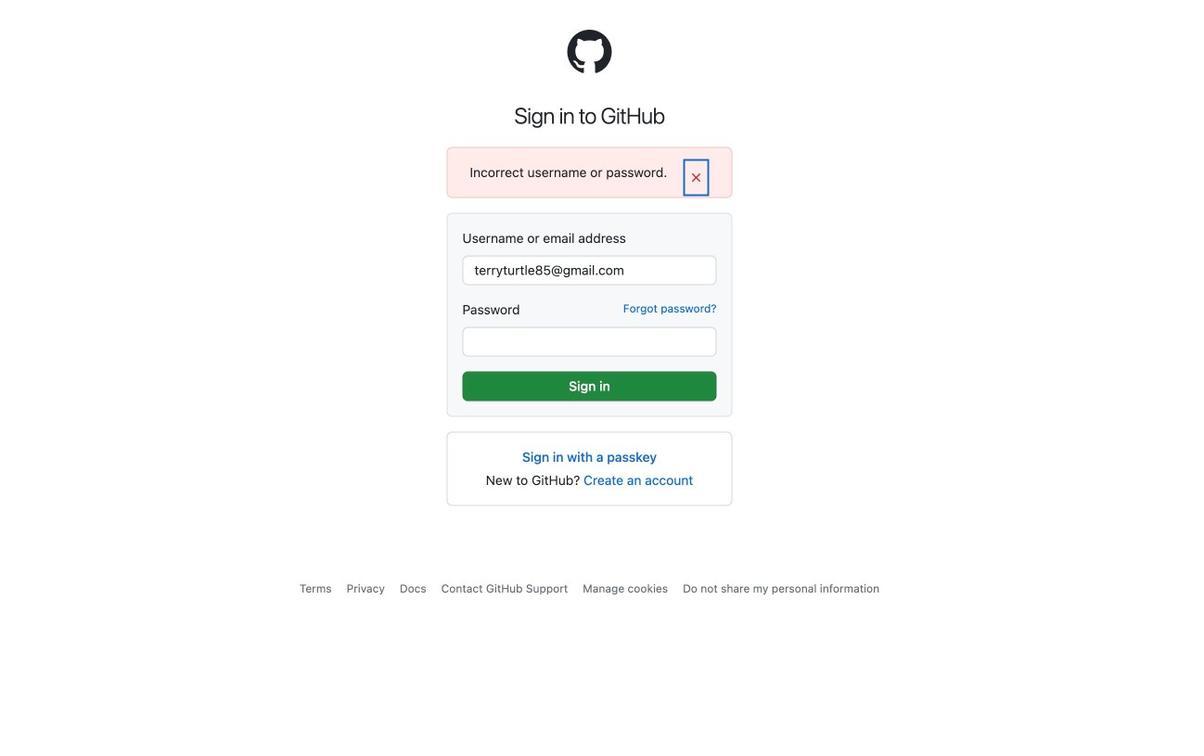 Task type: vqa. For each thing, say whether or not it's contained in the screenshot.
first Star image
no



Task type: locate. For each thing, give the bounding box(es) containing it.
None password field
[[463, 327, 717, 357]]

None text field
[[463, 256, 717, 285]]

alert
[[470, 163, 709, 182]]

dismiss this message image
[[689, 170, 704, 185]]

None submit
[[463, 372, 717, 401]]



Task type: describe. For each thing, give the bounding box(es) containing it.
homepage image
[[567, 30, 612, 74]]



